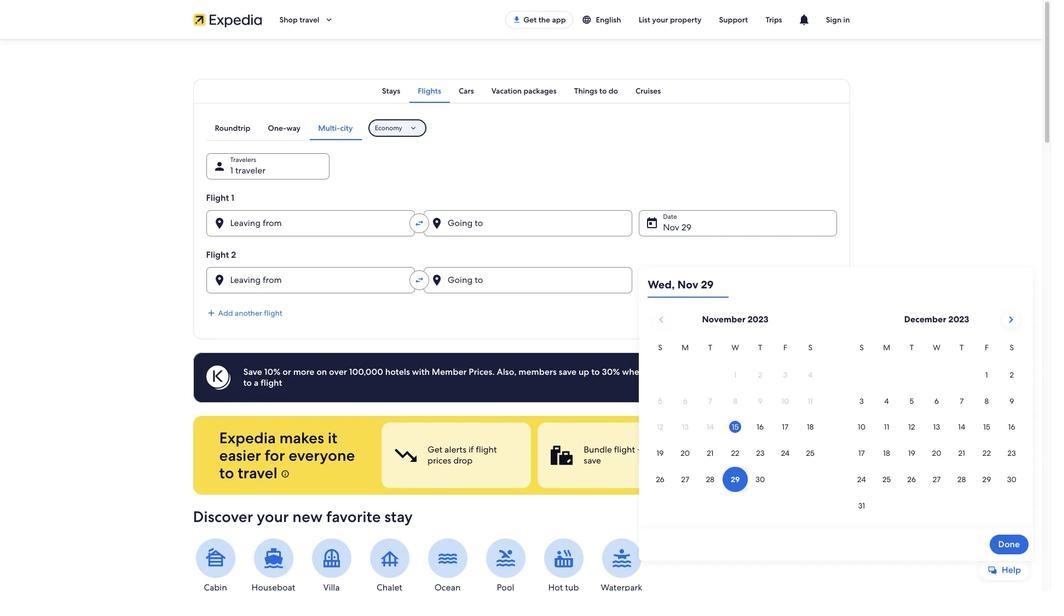 Task type: locate. For each thing, give the bounding box(es) containing it.
1 horizontal spatial 19
[[909, 449, 916, 459]]

1 30 from the left
[[756, 475, 765, 485]]

0 horizontal spatial 26
[[656, 475, 665, 485]]

2 30 from the left
[[1008, 475, 1017, 485]]

get the app
[[524, 15, 566, 25]]

1 t from the left
[[709, 343, 713, 353]]

0 horizontal spatial 2023
[[748, 314, 769, 325]]

t down december
[[910, 343, 914, 353]]

1 horizontal spatial get
[[524, 15, 537, 25]]

bundle
[[584, 444, 612, 456]]

1 vertical spatial 25
[[883, 475, 891, 485]]

1 horizontal spatial w
[[934, 343, 941, 353]]

flights
[[418, 86, 442, 96]]

1 vertical spatial tab list
[[206, 116, 362, 140]]

2 26 from the left
[[908, 475, 917, 485]]

30 for second 30 button from the right
[[756, 475, 765, 485]]

21 left earn
[[707, 449, 714, 459]]

16 down 9 button
[[1009, 423, 1016, 432]]

26 down bundle flight + hotel to save
[[656, 475, 665, 485]]

26 button down bundle flight + hotel to save
[[648, 467, 673, 492]]

get for get the app
[[524, 15, 537, 25]]

21 button down 14 button on the bottom
[[950, 441, 975, 466]]

2 15 from the left
[[984, 423, 991, 432]]

4 button
[[875, 389, 900, 414]]

0 horizontal spatial m
[[682, 343, 689, 353]]

wed, nov 29
[[648, 278, 714, 292]]

1 vertical spatial nov 29 button
[[639, 267, 837, 294]]

26 down the 12
[[908, 475, 917, 485]]

1 down 1 traveler
[[231, 192, 234, 204]]

november 2023 element
[[648, 342, 823, 493]]

discover
[[193, 507, 253, 527]]

packages
[[524, 86, 557, 96]]

1 23 from the left
[[757, 449, 765, 459]]

members
[[519, 366, 557, 378]]

30%
[[602, 366, 620, 378]]

27
[[682, 475, 690, 485], [933, 475, 941, 485]]

0 vertical spatial tab list
[[193, 79, 850, 103]]

0 vertical spatial flight
[[206, 192, 229, 204]]

8
[[985, 396, 989, 406]]

15 button up earn
[[723, 415, 748, 440]]

2 26 button from the left
[[900, 467, 925, 492]]

1 26 button from the left
[[648, 467, 673, 492]]

prices
[[428, 455, 451, 467]]

20 down 13
[[933, 449, 942, 459]]

your for list
[[653, 15, 669, 25]]

a left 10%
[[254, 377, 259, 389]]

17 button down '10' "button" on the bottom of page
[[850, 441, 875, 466]]

1 vertical spatial 18
[[884, 449, 891, 459]]

26 inside the december 2023 element
[[908, 475, 917, 485]]

27 inside the december 2023 element
[[933, 475, 941, 485]]

1 2023 from the left
[[748, 314, 769, 325]]

0 horizontal spatial 23
[[757, 449, 765, 459]]

2 22 from the left
[[983, 449, 992, 459]]

18 down 11
[[884, 449, 891, 459]]

0 horizontal spatial w
[[732, 343, 739, 353]]

your right list
[[653, 15, 669, 25]]

your inside list your property link
[[653, 15, 669, 25]]

flight left 'or'
[[261, 377, 282, 389]]

0 horizontal spatial 21 button
[[698, 441, 723, 466]]

0 vertical spatial 25 button
[[798, 441, 823, 466]]

1 horizontal spatial 2
[[1010, 370, 1015, 380]]

20 button inside november 2023 element
[[673, 441, 698, 466]]

22 button
[[723, 441, 748, 466], [975, 441, 1000, 466]]

app
[[552, 15, 566, 25]]

0 horizontal spatial a
[[254, 377, 259, 389]]

1 horizontal spatial 17 button
[[850, 441, 875, 466]]

1 for 1 traveler
[[230, 165, 233, 176]]

22 inside the december 2023 element
[[983, 449, 992, 459]]

17 down 10
[[859, 449, 865, 459]]

nov 29 button
[[639, 210, 837, 237], [639, 267, 837, 294]]

hotel
[[689, 366, 709, 378], [645, 444, 665, 456]]

1 20 button from the left
[[673, 441, 698, 466]]

roundtrip link
[[206, 116, 259, 140]]

26 for 26 button in the the december 2023 element
[[908, 475, 917, 485]]

19
[[657, 449, 664, 459], [909, 449, 916, 459]]

tab list
[[193, 79, 850, 103], [206, 116, 362, 140]]

1 horizontal spatial 23 button
[[1000, 441, 1025, 466]]

0 vertical spatial save
[[559, 366, 577, 378]]

travel inside shop travel dropdown button
[[300, 15, 320, 25]]

0 horizontal spatial hotel
[[645, 444, 665, 456]]

16 button down 9 button
[[1000, 415, 1025, 440]]

22 for first 22 button
[[732, 449, 740, 459]]

16 right today element
[[757, 423, 764, 432]]

save left up
[[559, 366, 577, 378]]

1 flight from the top
[[206, 192, 229, 204]]

1 horizontal spatial 17
[[859, 449, 865, 459]]

your
[[653, 15, 669, 25], [257, 507, 289, 527]]

1 vertical spatial swap origin and destination values image
[[415, 276, 424, 285]]

1 22 from the left
[[732, 449, 740, 459]]

0 vertical spatial 2
[[231, 249, 236, 261]]

1 horizontal spatial 22 button
[[975, 441, 1000, 466]]

28 inside november 2023 element
[[706, 475, 715, 485]]

2 button
[[1000, 363, 1025, 388]]

to down expedia
[[219, 463, 234, 483]]

21 down 14
[[959, 449, 966, 459]]

on
[[317, 366, 327, 378]]

1 inside dropdown button
[[230, 165, 233, 176]]

to right up
[[592, 366, 600, 378]]

0 horizontal spatial 16 button
[[748, 415, 773, 440]]

3 s from the left
[[860, 343, 864, 353]]

1 left 2 button
[[986, 370, 989, 380]]

21 button
[[698, 441, 723, 466], [950, 441, 975, 466]]

economy button
[[368, 119, 427, 137]]

1 f from the left
[[784, 343, 788, 353]]

communication center icon image
[[798, 13, 811, 26]]

2 f from the left
[[985, 343, 989, 353]]

up
[[579, 366, 590, 378]]

1 vertical spatial save
[[584, 455, 601, 467]]

2 21 from the left
[[959, 449, 966, 459]]

20 for first the 20 button from the right
[[933, 449, 942, 459]]

0 vertical spatial 1
[[230, 165, 233, 176]]

it
[[328, 428, 338, 448]]

1 horizontal spatial 16 button
[[1000, 415, 1025, 440]]

1 inside button
[[986, 370, 989, 380]]

11
[[885, 423, 890, 432]]

2 m from the left
[[884, 343, 891, 353]]

t down the december 2023
[[960, 343, 964, 353]]

w down november 2023
[[732, 343, 739, 353]]

2 27 button from the left
[[925, 467, 950, 492]]

1 vertical spatial 24
[[858, 475, 867, 485]]

or
[[283, 366, 291, 378]]

to right +
[[667, 444, 676, 456]]

0 horizontal spatial 30 button
[[748, 467, 773, 492]]

15 button
[[723, 415, 748, 440], [975, 415, 1000, 440]]

save 10% or more on over 100,000 hotels with member prices. also, members save up to 30% when you add a hotel to a flight
[[243, 366, 709, 389]]

1 22 button from the left
[[723, 441, 748, 466]]

2 19 from the left
[[909, 449, 916, 459]]

2 28 from the left
[[958, 475, 967, 485]]

0 horizontal spatial 30
[[756, 475, 765, 485]]

f inside the december 2023 element
[[985, 343, 989, 353]]

1 19 from the left
[[657, 449, 664, 459]]

30 right 29 button
[[1008, 475, 1017, 485]]

19 down the 12
[[909, 449, 916, 459]]

1 horizontal spatial 20 button
[[925, 441, 950, 466]]

1 horizontal spatial 18
[[884, 449, 891, 459]]

20 button down 13 'button'
[[925, 441, 950, 466]]

2
[[231, 249, 236, 261], [1010, 370, 1015, 380]]

0 horizontal spatial get
[[428, 444, 442, 456]]

26 button down 12 button
[[900, 467, 925, 492]]

1 vertical spatial 2
[[1010, 370, 1015, 380]]

9
[[1010, 396, 1015, 406]]

0 vertical spatial 24 button
[[773, 441, 798, 466]]

22 up 29 button
[[983, 449, 992, 459]]

2 16 from the left
[[1009, 423, 1016, 432]]

23 for 2nd 23 button from right
[[757, 449, 765, 459]]

2 20 from the left
[[933, 449, 942, 459]]

0 horizontal spatial 23 button
[[748, 441, 773, 466]]

travel left the xsmall image
[[238, 463, 278, 483]]

0 horizontal spatial 15
[[732, 423, 739, 432]]

17 button up miles
[[773, 415, 798, 440]]

2 vertical spatial 1
[[986, 370, 989, 380]]

25 right airline
[[807, 449, 815, 459]]

15 inside today element
[[732, 423, 739, 432]]

27 button
[[673, 467, 698, 492], [925, 467, 950, 492]]

17 up miles
[[783, 423, 789, 432]]

1 vertical spatial 25 button
[[875, 467, 900, 492]]

2 20 button from the left
[[925, 441, 950, 466]]

save
[[243, 366, 262, 378]]

get left alerts
[[428, 444, 442, 456]]

30 down key
[[756, 475, 765, 485]]

save left +
[[584, 455, 601, 467]]

hotel inside save 10% or more on over 100,000 hotels with member prices. also, members save up to 30% when you add a hotel to a flight
[[689, 366, 709, 378]]

save inside save 10% or more on over 100,000 hotels with member prices. also, members save up to 30% when you add a hotel to a flight
[[559, 366, 577, 378]]

0 vertical spatial 17 button
[[773, 415, 798, 440]]

to inside expedia makes it easier for everyone to travel
[[219, 463, 234, 483]]

0 vertical spatial your
[[653, 15, 669, 25]]

1 20 from the left
[[681, 449, 690, 459]]

hotel right add
[[689, 366, 709, 378]]

18 button up the and
[[798, 415, 823, 440]]

2 s from the left
[[809, 343, 813, 353]]

0 horizontal spatial 24 button
[[773, 441, 798, 466]]

0 horizontal spatial 16
[[757, 423, 764, 432]]

0 horizontal spatial 19
[[657, 449, 664, 459]]

1 15 from the left
[[732, 423, 739, 432]]

get inside get alerts if flight prices drop
[[428, 444, 442, 456]]

nov for second nov 29 button from the bottom
[[663, 222, 680, 233]]

0 horizontal spatial 2
[[231, 249, 236, 261]]

f for november 2023
[[784, 343, 788, 353]]

1 horizontal spatial 30
[[1008, 475, 1017, 485]]

1 horizontal spatial 19 button
[[900, 441, 925, 466]]

key
[[760, 455, 774, 467]]

flight left +
[[614, 444, 635, 456]]

swap origin and destination values image
[[415, 219, 424, 228], [415, 276, 424, 285]]

swap origin and destination values image for 2
[[415, 276, 424, 285]]

1 horizontal spatial 24 button
[[850, 467, 875, 492]]

15 inside the december 2023 element
[[984, 423, 991, 432]]

22 inside november 2023 element
[[732, 449, 740, 459]]

1 26 from the left
[[656, 475, 665, 485]]

1 vertical spatial 1
[[231, 192, 234, 204]]

0 horizontal spatial 18 button
[[798, 415, 823, 440]]

get right download the app button image
[[524, 15, 537, 25]]

a
[[682, 366, 687, 378], [254, 377, 259, 389]]

w inside the december 2023 element
[[934, 343, 941, 353]]

1 horizontal spatial 28
[[958, 475, 967, 485]]

more
[[293, 366, 315, 378]]

1 horizontal spatial 2023
[[949, 314, 970, 325]]

2 flight from the top
[[206, 249, 229, 261]]

1 m from the left
[[682, 343, 689, 353]]

get
[[524, 15, 537, 25], [428, 444, 442, 456]]

28 inside the december 2023 element
[[958, 475, 967, 485]]

discover your new favorite stay
[[193, 507, 413, 527]]

f inside november 2023 element
[[784, 343, 788, 353]]

things
[[575, 86, 598, 96]]

hotel right +
[[645, 444, 665, 456]]

1 horizontal spatial 15
[[984, 423, 991, 432]]

15 button right 14
[[975, 415, 1000, 440]]

1 for 1
[[986, 370, 989, 380]]

1 vertical spatial 17
[[859, 449, 865, 459]]

30 inside the december 2023 element
[[1008, 475, 1017, 485]]

1 horizontal spatial 25 button
[[875, 467, 900, 492]]

0 vertical spatial get
[[524, 15, 537, 25]]

19 inside the december 2023 element
[[909, 449, 916, 459]]

19 right +
[[657, 449, 664, 459]]

1 horizontal spatial f
[[985, 343, 989, 353]]

earn
[[740, 444, 758, 456]]

1 traveler
[[230, 165, 266, 176]]

nov inside button
[[678, 278, 699, 292]]

tab list containing roundtrip
[[206, 116, 362, 140]]

sign in
[[826, 15, 850, 25]]

0 horizontal spatial save
[[559, 366, 577, 378]]

18 button down the 11 button
[[875, 441, 900, 466]]

1 horizontal spatial 26 button
[[900, 467, 925, 492]]

17
[[783, 423, 789, 432], [859, 449, 865, 459]]

save
[[559, 366, 577, 378], [584, 455, 601, 467]]

0 horizontal spatial 26 button
[[648, 467, 673, 492]]

0 horizontal spatial travel
[[238, 463, 278, 483]]

0 horizontal spatial 25 button
[[798, 441, 823, 466]]

1 horizontal spatial 23
[[1008, 449, 1017, 459]]

1 vertical spatial flight
[[206, 249, 229, 261]]

travel
[[300, 15, 320, 25], [238, 463, 278, 483]]

w down the december 2023
[[934, 343, 941, 353]]

2 19 button from the left
[[900, 441, 925, 466]]

november 2023
[[703, 314, 769, 325]]

2 28 button from the left
[[950, 467, 975, 492]]

main content containing expedia makes it easier for everyone to travel
[[0, 39, 1044, 592]]

w inside november 2023 element
[[732, 343, 739, 353]]

w for november
[[732, 343, 739, 353]]

0 vertical spatial 25
[[807, 449, 815, 459]]

w for december
[[934, 343, 941, 353]]

one-
[[268, 123, 287, 133]]

traveler
[[235, 165, 266, 176]]

19 button right +
[[648, 441, 673, 466]]

23 for 2nd 23 button from left
[[1008, 449, 1017, 459]]

3
[[860, 396, 864, 406]]

s
[[659, 343, 663, 353], [809, 343, 813, 353], [860, 343, 864, 353], [1010, 343, 1015, 353]]

1 21 button from the left
[[698, 441, 723, 466]]

0 horizontal spatial 24
[[781, 449, 790, 459]]

1 28 from the left
[[706, 475, 715, 485]]

2 w from the left
[[934, 343, 941, 353]]

21
[[707, 449, 714, 459], [959, 449, 966, 459]]

1 horizontal spatial your
[[653, 15, 669, 25]]

1 w from the left
[[732, 343, 739, 353]]

1 horizontal spatial 22
[[983, 449, 992, 459]]

22 button up 29 button
[[975, 441, 1000, 466]]

1 27 from the left
[[682, 475, 690, 485]]

1 horizontal spatial 24
[[858, 475, 867, 485]]

0 horizontal spatial 17
[[783, 423, 789, 432]]

alerts
[[445, 444, 466, 456]]

drop
[[453, 455, 473, 467]]

one-way link
[[259, 116, 310, 140]]

main content
[[0, 39, 1044, 592]]

stays
[[382, 86, 401, 96]]

1 vertical spatial 18 button
[[875, 441, 900, 466]]

hotel inside bundle flight + hotel to save
[[645, 444, 665, 456]]

t down november 2023
[[759, 343, 763, 353]]

application
[[648, 307, 1025, 520]]

0 horizontal spatial 21
[[707, 449, 714, 459]]

11 button
[[875, 415, 900, 440]]

16 button right today element
[[748, 415, 773, 440]]

get for get alerts if flight prices drop
[[428, 444, 442, 456]]

1 horizontal spatial m
[[884, 343, 891, 353]]

22 for 2nd 22 button
[[983, 449, 992, 459]]

application containing november 2023
[[648, 307, 1025, 520]]

1 horizontal spatial 18 button
[[875, 441, 900, 466]]

add
[[218, 308, 233, 318]]

rewards
[[776, 455, 808, 467]]

t down november
[[709, 343, 713, 353]]

t
[[709, 343, 713, 353], [759, 343, 763, 353], [910, 343, 914, 353], [960, 343, 964, 353]]

19 button inside the december 2023 element
[[900, 441, 925, 466]]

1 19 button from the left
[[648, 441, 673, 466]]

your left new
[[257, 507, 289, 527]]

0 horizontal spatial 22 button
[[723, 441, 748, 466]]

2023 right december
[[949, 314, 970, 325]]

0 horizontal spatial 28
[[706, 475, 715, 485]]

1 left traveler at the top left of the page
[[230, 165, 233, 176]]

100,000
[[349, 366, 383, 378]]

23 button
[[748, 441, 773, 466], [1000, 441, 1025, 466]]

2 swap origin and destination values image from the top
[[415, 276, 424, 285]]

26 button
[[648, 467, 673, 492], [900, 467, 925, 492]]

27 inside november 2023 element
[[682, 475, 690, 485]]

to inside tab list
[[600, 86, 607, 96]]

5 button
[[900, 389, 925, 414]]

1 vertical spatial get
[[428, 444, 442, 456]]

23
[[757, 449, 765, 459], [1008, 449, 1017, 459]]

1 16 button from the left
[[748, 415, 773, 440]]

xsmall image
[[281, 470, 290, 479]]

1 horizontal spatial 28 button
[[950, 467, 975, 492]]

22 button down today element
[[723, 441, 748, 466]]

30 inside november 2023 element
[[756, 475, 765, 485]]

to left do
[[600, 86, 607, 96]]

1 21 from the left
[[707, 449, 714, 459]]

0 horizontal spatial 18
[[807, 423, 814, 432]]

0 vertical spatial 24
[[781, 449, 790, 459]]

26
[[656, 475, 665, 485], [908, 475, 917, 485]]

1 horizontal spatial 16
[[1009, 423, 1016, 432]]

20 button right +
[[673, 441, 698, 466]]

21 inside november 2023 element
[[707, 449, 714, 459]]

2 23 from the left
[[1008, 449, 1017, 459]]

24
[[781, 449, 790, 459], [858, 475, 867, 485]]

trailing image
[[324, 15, 334, 25]]

1 vertical spatial nov 29
[[663, 279, 692, 290]]

2 t from the left
[[759, 343, 763, 353]]

25 button right airline
[[798, 441, 823, 466]]

0 horizontal spatial 28 button
[[698, 467, 723, 492]]

28 for first 28 button from the right
[[958, 475, 967, 485]]

26 inside november 2023 element
[[656, 475, 665, 485]]

22 left earn
[[732, 449, 740, 459]]

do
[[609, 86, 618, 96]]

0 vertical spatial 17
[[783, 423, 789, 432]]

17 inside november 2023 element
[[783, 423, 789, 432]]

2 27 from the left
[[933, 475, 941, 485]]

2 23 button from the left
[[1000, 441, 1025, 466]]

2 2023 from the left
[[949, 314, 970, 325]]

21 button left earn
[[698, 441, 723, 466]]

25 button up 31 "button"
[[875, 467, 900, 492]]

0 horizontal spatial f
[[784, 343, 788, 353]]

1 vertical spatial travel
[[238, 463, 278, 483]]

1 horizontal spatial 21 button
[[950, 441, 975, 466]]

1 16 from the left
[[757, 423, 764, 432]]

a right add
[[682, 366, 687, 378]]

1 swap origin and destination values image from the top
[[415, 219, 424, 228]]

travel left trailing image at top
[[300, 15, 320, 25]]

19 button down 12 button
[[900, 441, 925, 466]]

flight right if
[[476, 444, 497, 456]]

0 vertical spatial nov 29
[[663, 222, 692, 233]]

w
[[732, 343, 739, 353], [934, 343, 941, 353]]

get the app link
[[506, 11, 573, 28]]

20 right +
[[681, 449, 690, 459]]

0 horizontal spatial 19 button
[[648, 441, 673, 466]]

download the app button image
[[513, 15, 522, 24]]

done
[[999, 539, 1021, 550]]

cruises
[[636, 86, 661, 96]]

1 horizontal spatial travel
[[300, 15, 320, 25]]

2023 right november
[[748, 314, 769, 325]]

0 vertical spatial hotel
[[689, 366, 709, 378]]

30 button
[[748, 467, 773, 492], [1000, 467, 1025, 492]]

1 traveler button
[[206, 153, 329, 180]]

4 t from the left
[[960, 343, 964, 353]]

24 inside november 2023 element
[[781, 449, 790, 459]]

0 vertical spatial travel
[[300, 15, 320, 25]]

14
[[959, 423, 966, 432]]

0 vertical spatial 18 button
[[798, 415, 823, 440]]

18 inside november 2023 element
[[807, 423, 814, 432]]

prices.
[[469, 366, 495, 378]]

4
[[885, 396, 889, 406]]

24 inside the december 2023 element
[[858, 475, 867, 485]]

trips link
[[757, 10, 791, 30]]

18 up the and
[[807, 423, 814, 432]]

25 down 11
[[883, 475, 891, 485]]



Task type: vqa. For each thing, say whether or not it's contained in the screenshot.
1st 30 button from left
yes



Task type: describe. For each thing, give the bounding box(es) containing it.
flight inside get alerts if flight prices drop
[[476, 444, 497, 456]]

10
[[858, 423, 866, 432]]

december
[[905, 314, 947, 325]]

save inside bundle flight + hotel to save
[[584, 455, 601, 467]]

0 horizontal spatial 17 button
[[773, 415, 798, 440]]

1 nov 29 button from the top
[[639, 210, 837, 237]]

26 for 26 button in the november 2023 element
[[656, 475, 665, 485]]

december 2023
[[905, 314, 970, 325]]

4 s from the left
[[1010, 343, 1015, 353]]

another
[[235, 308, 262, 318]]

1 s from the left
[[659, 343, 663, 353]]

3 t from the left
[[910, 343, 914, 353]]

bundle flight + hotel to save
[[584, 444, 676, 467]]

25 inside the december 2023 element
[[883, 475, 891, 485]]

1 28 button from the left
[[698, 467, 723, 492]]

1 button
[[975, 363, 1000, 388]]

vacation
[[492, 86, 522, 96]]

1 30 button from the left
[[748, 467, 773, 492]]

wed, nov 29 button
[[648, 272, 729, 298]]

your for discover
[[257, 507, 289, 527]]

2 30 button from the left
[[1000, 467, 1025, 492]]

expedia
[[219, 428, 276, 448]]

miles
[[786, 444, 807, 456]]

1 horizontal spatial a
[[682, 366, 687, 378]]

18 inside the december 2023 element
[[884, 449, 891, 459]]

29 inside button
[[701, 278, 714, 292]]

to left 10%
[[243, 377, 252, 389]]

2023 for december 2023
[[949, 314, 970, 325]]

get alerts if flight prices drop
[[428, 444, 497, 467]]

30 for 2nd 30 button
[[1008, 475, 1017, 485]]

add
[[664, 366, 680, 378]]

1 out of 3 element
[[382, 423, 531, 489]]

1 23 button from the left
[[748, 441, 773, 466]]

16 inside the december 2023 element
[[1009, 423, 1016, 432]]

also,
[[497, 366, 517, 378]]

2 nov 29 button from the top
[[639, 267, 837, 294]]

2023 for november 2023
[[748, 314, 769, 325]]

flight for flight 1
[[206, 192, 229, 204]]

the
[[539, 15, 551, 25]]

1 vertical spatial 24 button
[[850, 467, 875, 492]]

property
[[670, 15, 702, 25]]

support link
[[711, 10, 757, 30]]

economy
[[375, 124, 402, 133]]

sign
[[826, 15, 842, 25]]

20 for the 20 button within the november 2023 element
[[681, 449, 690, 459]]

1 vertical spatial 17 button
[[850, 441, 875, 466]]

1 15 button from the left
[[723, 415, 748, 440]]

expedia logo image
[[193, 12, 262, 27]]

2 22 button from the left
[[975, 441, 1000, 466]]

29 inside button
[[983, 475, 992, 485]]

add another flight
[[218, 308, 283, 318]]

airline
[[760, 444, 784, 456]]

2 nov 29 from the top
[[663, 279, 692, 290]]

19 inside november 2023 element
[[657, 449, 664, 459]]

10 button
[[850, 415, 875, 440]]

13 button
[[925, 415, 950, 440]]

6 button
[[925, 389, 950, 414]]

and
[[809, 444, 824, 456]]

swap origin and destination values image for 1
[[415, 219, 424, 228]]

flight inside save 10% or more on over 100,000 hotels with member prices. also, members save up to 30% when you add a hotel to a flight
[[261, 377, 282, 389]]

21 inside the december 2023 element
[[959, 449, 966, 459]]

city
[[340, 123, 353, 133]]

if
[[469, 444, 474, 456]]

for
[[265, 446, 285, 466]]

12
[[909, 423, 916, 432]]

previous month image
[[655, 313, 668, 326]]

one-way
[[268, 123, 301, 133]]

december 2023 element
[[850, 342, 1025, 520]]

2 15 button from the left
[[975, 415, 1000, 440]]

19 button inside november 2023 element
[[648, 441, 673, 466]]

2 out of 3 element
[[538, 423, 688, 489]]

easier
[[219, 446, 261, 466]]

2 16 button from the left
[[1000, 415, 1025, 440]]

28 for 1st 28 button from left
[[706, 475, 715, 485]]

26 button inside the december 2023 element
[[900, 467, 925, 492]]

13
[[934, 423, 941, 432]]

vacation packages link
[[483, 79, 566, 103]]

roundtrip
[[215, 123, 251, 133]]

m for november 2023
[[682, 343, 689, 353]]

25 inside november 2023 element
[[807, 449, 815, 459]]

list
[[639, 15, 651, 25]]

to inside bundle flight + hotel to save
[[667, 444, 676, 456]]

support
[[720, 15, 748, 25]]

things to do
[[575, 86, 618, 96]]

7 button
[[950, 389, 975, 414]]

nov for second nov 29 button from the top
[[663, 279, 680, 290]]

flight inside bundle flight + hotel to save
[[614, 444, 635, 456]]

trips
[[766, 15, 783, 25]]

31
[[859, 501, 866, 511]]

hotels
[[386, 366, 410, 378]]

10%
[[264, 366, 281, 378]]

today element
[[730, 421, 742, 434]]

done button
[[990, 535, 1029, 555]]

way
[[287, 123, 301, 133]]

things to do link
[[566, 79, 627, 103]]

in
[[844, 15, 850, 25]]

m for december 2023
[[884, 343, 891, 353]]

english button
[[573, 10, 630, 30]]

with
[[412, 366, 430, 378]]

multi-
[[318, 123, 340, 133]]

2 inside button
[[1010, 370, 1015, 380]]

member
[[432, 366, 467, 378]]

f for december 2023
[[985, 343, 989, 353]]

medium image
[[206, 308, 216, 318]]

2 21 button from the left
[[950, 441, 975, 466]]

next month image
[[1005, 313, 1018, 326]]

you
[[647, 366, 662, 378]]

26 button inside november 2023 element
[[648, 467, 673, 492]]

17 inside the december 2023 element
[[859, 449, 865, 459]]

flight right another
[[264, 308, 283, 318]]

flight 2
[[206, 249, 236, 261]]

18 button inside november 2023 element
[[798, 415, 823, 440]]

travel inside expedia makes it easier for everyone to travel
[[238, 463, 278, 483]]

12 button
[[900, 415, 925, 440]]

stay
[[385, 507, 413, 527]]

favorite
[[326, 507, 381, 527]]

shop
[[280, 15, 298, 25]]

16 inside november 2023 element
[[757, 423, 764, 432]]

small image
[[582, 15, 592, 25]]

1 27 button from the left
[[673, 467, 698, 492]]

6
[[935, 396, 940, 406]]

new
[[293, 507, 323, 527]]

flight for flight 2
[[206, 249, 229, 261]]

8 button
[[975, 389, 1000, 414]]

stays link
[[373, 79, 409, 103]]

3 button
[[850, 389, 875, 414]]

sign in button
[[818, 7, 859, 33]]

everyone
[[289, 446, 355, 466]]

1 nov 29 from the top
[[663, 222, 692, 233]]

9 button
[[1000, 389, 1025, 414]]

add another flight button
[[206, 308, 283, 318]]

multi-city
[[318, 123, 353, 133]]

tab list containing stays
[[193, 79, 850, 103]]

3 out of 3 element
[[694, 423, 844, 489]]

makes
[[280, 428, 324, 448]]



